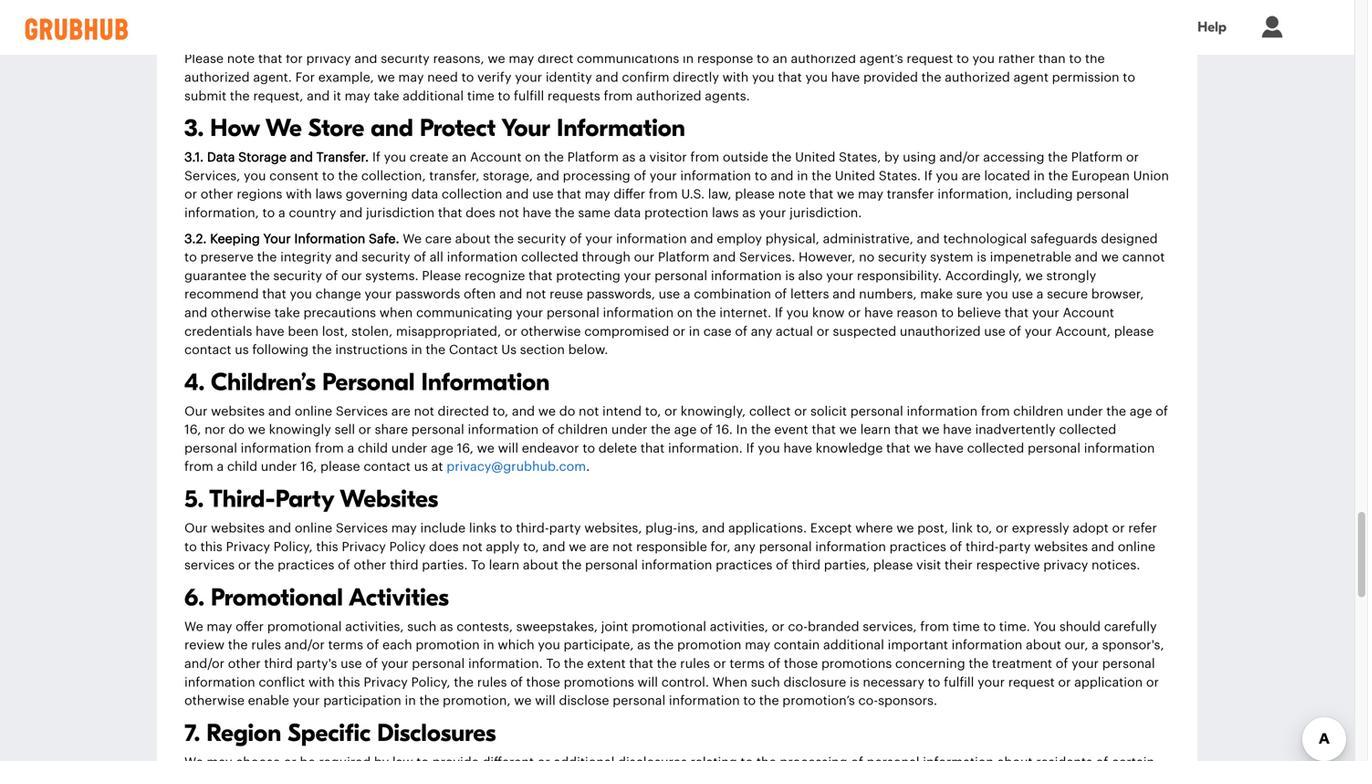 Task type: describe. For each thing, give the bounding box(es) containing it.
or up the us
[[505, 325, 518, 338]]

specific
[[288, 720, 371, 748]]

you up actual
[[787, 307, 809, 320]]

we inside 6. promotional activities we may offer promotional activities, such as contests, sweepstakes, joint promotional activities, or co-branded services, from time to time. you should carefully review the rules and/or terms of each promotion in which you participate, as the promotion may contain additional important information about our, a sponsor's, and/or other third party's use of your personal information. to the extent that the rules or terms of those promotions concerning the treatment of your personal information conflict with this privacy policy, the rules of those promotions will control. when such disclosure is necessary to fulfill your request or application or otherwise enable your participation in the promotion, we will disclose personal information to the promotion's co-sponsors.
[[184, 621, 203, 634]]

1 vertical spatial third-
[[966, 541, 1000, 554]]

we up endeavor
[[539, 405, 556, 418]]

nor
[[205, 424, 225, 437]]

sponsor's,
[[1103, 640, 1165, 652]]

below.
[[569, 344, 609, 357]]

to left rather
[[957, 53, 970, 65]]

processing
[[563, 170, 631, 183]]

0 vertical spatial third-
[[516, 522, 549, 535]]

does inside 5. third-party websites our websites and online services may include links to third-party websites, plug-ins, and applications. except where we post, link to, or expressly adopt or refer to this privacy policy, this privacy policy does not apply to, and we are not responsible for, any personal information practices of third-party websites and online services or the practices of other third parties. to learn about the personal information practices of third parties, please visit their respective privacy notices.
[[429, 541, 459, 554]]

privacy inside please note that for privacy and security reasons, we may direct communications in response to an authorized agent's request to you rather than to the authorized agent. for example, we may need to verify your identity and confirm directly with you that you have provided the authorized agent permission to submit the request, and it may take additional time to fulfill requests from authorized agents.
[[306, 53, 351, 65]]

1 horizontal spatial we
[[266, 114, 302, 143]]

information. inside our websites and online services are not directed to, and we do not intend to, or knowingly, collect or solicit personal information from children under the age of 16, nor do we knowingly sell or share personal information of children under the age of 16. in the event that we learn that we have inadvertently collected personal information from a child under age 16, we will endeavor to delete that information. if you have knowledge that we have collected personal information from a child under 16, please contact us at
[[668, 442, 743, 455]]

your inside please note that for privacy and security reasons, we may direct communications in response to an authorized agent's request to you rather than to the authorized agent. for example, we may need to verify your identity and confirm directly with you that you have provided the authorized agent permission to submit the request, and it may take additional time to fulfill requests from authorized agents.
[[515, 71, 543, 84]]

and up strongly
[[1076, 251, 1099, 264]]

rather
[[999, 53, 1036, 65]]

party's
[[297, 658, 337, 671]]

or up 'when'
[[714, 658, 727, 671]]

5. third-party websites our websites and online services may include links to third-party websites, plug-ins, and applications. except where we post, link to, or expressly adopt or refer to this privacy policy, this privacy policy does not apply to, and we are not responsible for, any personal information practices of third-party websites and online services or the practices of other third parties. to learn about the personal information practices of third parties, please visit their respective privacy notices.
[[184, 485, 1158, 572]]

1 horizontal spatial rules
[[477, 677, 507, 689]]

suspected
[[833, 325, 897, 338]]

4.
[[184, 368, 205, 397]]

information up parties,
[[816, 541, 887, 554]]

located
[[985, 170, 1031, 183]]

misappropriated,
[[396, 325, 501, 338]]

use inside 6. promotional activities we may offer promotional activities, such as contests, sweepstakes, joint promotional activities, or co-branded services, from time to time. you should carefully review the rules and/or terms of each promotion in which you participate, as the promotion may contain additional important information about our, a sponsor's, and/or other third party's use of your personal information. to the extent that the rules or terms of those promotions concerning the treatment of your personal information conflict with this privacy policy, the rules of those promotions will control. when such disclosure is necessary to fulfill your request or application or otherwise enable your participation in the promotion, we will disclose personal information to the promotion's co-sponsors.
[[341, 658, 362, 671]]

requests
[[548, 90, 601, 103]]

or left knowingly,
[[665, 405, 678, 418]]

by
[[885, 151, 900, 164]]

or down 'our,'
[[1059, 677, 1072, 689]]

and down storage,
[[506, 188, 529, 201]]

disclosure
[[784, 677, 847, 689]]

0 horizontal spatial platform
[[568, 151, 619, 164]]

we up verify
[[488, 53, 506, 65]]

governing
[[346, 188, 408, 201]]

third-
[[210, 485, 275, 514]]

0 vertical spatial information
[[557, 114, 686, 143]]

this inside 6. promotional activities we may offer promotional activities, such as contests, sweepstakes, joint promotional activities, or co-branded services, from time to time. you should carefully review the rules and/or terms of each promotion in which you participate, as the promotion may contain additional important information about our, a sponsor's, and/or other third party's use of your personal information. to the extent that the rules or terms of those promotions concerning the treatment of your personal information conflict with this privacy policy, the rules of those promotions will control. when such disclosure is necessary to fulfill your request or application or otherwise enable your participation in the promotion, we will disclose personal information to the promotion's co-sponsors.
[[338, 677, 360, 689]]

to inside 6. promotional activities we may offer promotional activities, such as contests, sweepstakes, joint promotional activities, or co-branded services, from time to time. you should carefully review the rules and/or terms of each promotion in which you participate, as the promotion may contain additional important information about our, a sponsor's, and/or other third party's use of your personal information. to the extent that the rules or terms of those promotions concerning the treatment of your personal information conflict with this privacy policy, the rules of those promotions will control. when such disclosure is necessary to fulfill your request or application or otherwise enable your participation in the promotion, we will disclose personal information to the promotion's co-sponsors.
[[547, 658, 561, 671]]

your down 'our,'
[[1072, 658, 1100, 671]]

promotional
[[211, 584, 343, 613]]

0 horizontal spatial co-
[[788, 621, 808, 634]]

inadvertently
[[976, 424, 1056, 437]]

other for you
[[201, 188, 233, 201]]

as up employ
[[743, 207, 756, 220]]

and down the protection
[[691, 233, 714, 245]]

if inside the we care about the security of your information and employ physical, administrative, and technological safeguards designed to preserve the integrity and security of all information collected through our platform and services. however, no security system is impenetrable and we cannot guarantee the security of our systems. please recognize that protecting your personal information is also your responsibility. accordingly, we strongly recommend that you change your passwords often and not reuse passwords, use a combination of letters and numbers, make sure you use a secure browser, and otherwise take precautions when communicating your personal information on the internet. if you know or have reason to believe that your account credentials have been lost, stolen, misappropriated, or otherwise compromised or in case of any actual or suspected unauthorized use of your account, please contact us following the instructions in the contact us section below.
[[775, 307, 784, 320]]

0 horizontal spatial such
[[407, 621, 437, 634]]

or left refer
[[1113, 522, 1126, 535]]

1 vertical spatial your
[[264, 233, 291, 245]]

websites inside our websites and online services are not directed to, and we do not intend to, or knowingly, collect or solicit personal information from children under the age of 16, nor do we knowingly sell or share personal information of children under the age of 16. in the event that we learn that we have inadvertently collected personal information from a child under age 16, we will endeavor to delete that information. if you have knowledge that we have collected personal information from a child under 16, please contact us at
[[211, 405, 265, 418]]

2 vertical spatial collected
[[968, 442, 1025, 455]]

need
[[428, 71, 458, 84]]

1 vertical spatial data
[[614, 207, 641, 220]]

each
[[383, 640, 412, 652]]

we inside the we care about the security of your information and employ physical, administrative, and technological safeguards designed to preserve the integrity and security of all information collected through our platform and services. however, no security system is impenetrable and we cannot guarantee the security of our systems. please recognize that protecting your personal information is also your responsibility. accordingly, we strongly recommend that you change your passwords often and not reuse passwords, use a combination of letters and numbers, make sure you use a secure browser, and otherwise take precautions when communicating your personal information on the internet. if you know or have reason to believe that your account credentials have been lost, stolen, misappropriated, or otherwise compromised or in case of any actual or suspected unauthorized use of your account, please contact us following the instructions in the contact us section below.
[[403, 233, 422, 245]]

contact inside the we care about the security of your information and employ physical, administrative, and technological safeguards designed to preserve the integrity and security of all information collected through our platform and services. however, no security system is impenetrable and we cannot guarantee the security of our systems. please recognize that protecting your personal information is also your responsibility. accordingly, we strongly recommend that you change your passwords often and not reuse passwords, use a combination of letters and numbers, make sure you use a secure browser, and otherwise take precautions when communicating your personal information on the internet. if you know or have reason to believe that your account credentials have been lost, stolen, misappropriated, or otherwise compromised or in case of any actual or suspected unauthorized use of your account, please contact us following the instructions in the contact us section below.
[[184, 344, 232, 357]]

your up physical,
[[759, 207, 787, 220]]

2 horizontal spatial third
[[792, 560, 821, 572]]

cannot
[[1123, 251, 1166, 264]]

0 horizontal spatial age
[[431, 442, 454, 455]]

unauthorized
[[900, 325, 981, 338]]

1 activities, from the left
[[345, 621, 404, 634]]

7. region specific disclosures
[[184, 720, 496, 748]]

services inside our websites and online services are not directed to, and we do not intend to, or knowingly, collect or solicit personal information from children under the age of 16, nor do we knowingly sell or share personal information of children under the age of 16. in the event that we learn that we have inadvertently collected personal information from a child under age 16, we will endeavor to delete that information. if you have knowledge that we have collected personal information from a child under 16, please contact us at
[[336, 405, 388, 418]]

plug-
[[646, 522, 678, 535]]

actual
[[776, 325, 814, 338]]

protecting
[[556, 270, 621, 283]]

1 horizontal spatial practices
[[716, 560, 773, 572]]

adopt
[[1073, 522, 1109, 535]]

following
[[252, 344, 309, 357]]

0 vertical spatial child
[[358, 442, 388, 455]]

0 horizontal spatial 16,
[[184, 424, 201, 437]]

in up the disclosures
[[405, 695, 416, 708]]

0 vertical spatial promotions
[[822, 658, 892, 671]]

0 vertical spatial terms
[[328, 640, 363, 652]]

to down reasons,
[[462, 71, 474, 84]]

sponsors.
[[879, 695, 938, 708]]

in down contests,
[[483, 640, 495, 652]]

information down control.
[[669, 695, 740, 708]]

include
[[421, 522, 466, 535]]

additional inside please note that for privacy and security reasons, we may direct communications in response to an authorized agent's request to you rather than to the authorized agent. for example, we may need to verify your identity and confirm directly with you that you have provided the authorized agent permission to submit the request, and it may take additional time to fulfill requests from authorized agents.
[[403, 90, 464, 103]]

if inside our websites and online services are not directed to, and we do not intend to, or knowingly, collect or solicit personal information from children under the age of 16, nor do we knowingly sell or share personal information of children under the age of 16. in the event that we learn that we have inadvertently collected personal information from a child under age 16, we will endeavor to delete that information. if you have knowledge that we have collected personal information from a child under 16, please contact us at
[[747, 442, 755, 455]]

may down processing
[[585, 188, 611, 201]]

not left directed
[[414, 405, 435, 418]]

expressly
[[1013, 522, 1070, 535]]

and/or inside the if you create an account on the platform as a visitor from outside the united states, by using and/or accessing the platform or services, you consent to the collection, transfer, storage, and processing of your information to and in the united states. if you are located in the european union or other regions with laws governing data collection and use that may differ from u.s. law, please note that we may transfer information, including personal information, to a country and jurisdiction that does not have the same data protection laws as your jurisdiction.
[[940, 151, 980, 164]]

you up been
[[290, 288, 312, 301]]

transfer,
[[429, 170, 480, 183]]

activities
[[349, 584, 449, 613]]

instructions
[[335, 344, 408, 357]]

branded
[[808, 621, 860, 634]]

may up review
[[207, 621, 232, 634]]

policy, inside 6. promotional activities we may offer promotional activities, such as contests, sweepstakes, joint promotional activities, or co-branded services, from time to time. you should carefully review the rules and/or terms of each promotion in which you participate, as the promotion may contain additional important information about our, a sponsor's, and/or other third party's use of your personal information. to the extent that the rules or terms of those promotions concerning the treatment of your personal information conflict with this privacy policy, the rules of those promotions will control. when such disclosure is necessary to fulfill your request or application or otherwise enable your participation in the promotion, we will disclose personal information to the promotion's co-sponsors.
[[411, 677, 451, 689]]

we up the privacy@grubhub.com
[[477, 442, 495, 455]]

collection
[[442, 188, 503, 201]]

and up credentials
[[184, 307, 208, 320]]

may right 'it'
[[345, 90, 370, 103]]

about inside 5. third-party websites our websites and online services may include links to third-party websites, plug-ins, and applications. except where we post, link to, or expressly adopt or refer to this privacy policy, this privacy policy does not apply to, and we are not responsible for, any personal information practices of third-party websites and online services or the practices of other third parties. to learn about the personal information practices of third parties, please visit their respective privacy notices.
[[523, 560, 559, 572]]

provided
[[864, 71, 919, 84]]

6.
[[184, 584, 204, 613]]

and down governing
[[340, 207, 363, 220]]

authorized up submit
[[184, 71, 250, 84]]

16.
[[716, 424, 733, 437]]

not down "links"
[[462, 541, 483, 554]]

information down review
[[184, 677, 255, 689]]

use down believe
[[985, 325, 1006, 338]]

1 horizontal spatial 16,
[[300, 461, 317, 474]]

privacy inside 5. third-party websites our websites and online services may include links to third-party websites, plug-ins, and applications. except where we post, link to, or expressly adopt or refer to this privacy policy, this privacy policy does not apply to, and we are not responsible for, any personal information practices of third-party websites and online services or the practices of other third parties. to learn about the personal information practices of third parties, please visit their respective privacy notices.
[[1044, 560, 1089, 572]]

to down 3.2.
[[184, 251, 197, 264]]

0 horizontal spatial promotions
[[564, 677, 635, 689]]

collection,
[[362, 170, 426, 183]]

2 vertical spatial and/or
[[184, 658, 225, 671]]

1 vertical spatial websites
[[211, 522, 265, 535]]

no
[[859, 251, 875, 264]]

country
[[289, 207, 336, 220]]

preserve
[[200, 251, 254, 264]]

lost,
[[322, 325, 348, 338]]

directed
[[438, 405, 489, 418]]

contact inside our websites and online services are not directed to, and we do not intend to, or knowingly, collect or solicit personal information from children under the age of 16, nor do we knowingly sell or share personal information of children under the age of 16. in the event that we learn that we have inadvertently collected personal information from a child under age 16, we will endeavor to delete that information. if you have knowledge that we have collected personal information from a child under 16, please contact us at
[[364, 461, 411, 474]]

contact
[[449, 344, 498, 357]]

a left 'combination'
[[684, 288, 691, 301]]

regions
[[237, 188, 283, 201]]

1 vertical spatial online
[[295, 522, 333, 535]]

delete
[[599, 442, 637, 455]]

0 horizontal spatial is
[[786, 270, 795, 283]]

7.
[[184, 720, 200, 748]]

0 horizontal spatial party
[[549, 522, 581, 535]]

from inside 6. promotional activities we may offer promotional activities, such as contests, sweepstakes, joint promotional activities, or co-branded services, from time to time. you should carefully review the rules and/or terms of each promotion in which you participate, as the promotion may contain additional important information about our, a sponsor's, and/or other third party's use of your personal information. to the extent that the rules or terms of those promotions concerning the treatment of your personal information conflict with this privacy policy, the rules of those promotions will control. when such disclosure is necessary to fulfill your request or application or otherwise enable your participation in the promotion, we will disclose personal information to the promotion's co-sponsors.
[[921, 621, 950, 634]]

online inside our websites and online services are not directed to, and we do not intend to, or knowingly, collect or solicit personal information from children under the age of 16, nor do we knowingly sell or share personal information of children under the age of 16. in the event that we learn that we have inadvertently collected personal information from a child under age 16, we will endeavor to delete that information. if you have knowledge that we have collected personal information from a child under 16, please contact us at
[[295, 405, 333, 418]]

please note that for privacy and security reasons, we may direct communications in response to an authorized agent's request to you rather than to the authorized agent. for example, we may need to verify your identity and confirm directly with you that you have provided the authorized agent permission to submit the request, and it may take additional time to fulfill requests from authorized agents.
[[184, 53, 1136, 103]]

we down the websites,
[[569, 541, 587, 554]]

an inside please note that for privacy and security reasons, we may direct communications in response to an authorized agent's request to you rather than to the authorized agent. for example, we may need to verify your identity and confirm directly with you that you have provided the authorized agent permission to submit the request, and it may take additional time to fulfill requests from authorized agents.
[[773, 53, 788, 65]]

0 vertical spatial age
[[1130, 405, 1153, 418]]

application
[[1075, 677, 1144, 689]]

1 horizontal spatial co-
[[859, 695, 879, 708]]

from down sell
[[315, 442, 344, 455]]

your down secure on the right top of page
[[1033, 307, 1060, 320]]

additional inside 6. promotional activities we may offer promotional activities, such as contests, sweepstakes, joint promotional activities, or co-branded services, from time to time. you should carefully review the rules and/or terms of each promotion in which you participate, as the promotion may contain additional important information about our, a sponsor's, and/or other third party's use of your personal information. to the extent that the rules or terms of those promotions concerning the treatment of your personal information conflict with this privacy policy, the rules of those promotions will control. when such disclosure is necessary to fulfill your request or application or otherwise enable your participation in the promotion, we will disclose personal information to the promotion's co-sponsors.
[[824, 640, 885, 652]]

using
[[903, 151, 937, 164]]

ins,
[[678, 522, 699, 535]]

1 horizontal spatial laws
[[712, 207, 739, 220]]

2 horizontal spatial 16,
[[457, 442, 474, 455]]

links
[[469, 522, 497, 535]]

we right knowledge
[[914, 442, 932, 455]]

services inside 5. third-party websites our websites and online services may include links to third-party websites, plug-ins, and applications. except where we post, link to, or expressly adopt or refer to this privacy policy, this privacy policy does not apply to, and we are not responsible for, any personal information practices of third-party websites and online services or the practices of other third parties. to learn about the personal information practices of third parties, please visit their respective privacy notices.
[[336, 522, 388, 535]]

us inside the we care about the security of your information and employ physical, administrative, and technological safeguards designed to preserve the integrity and security of all information collected through our platform and services. however, no security system is impenetrable and we cannot guarantee the security of our systems. please recognize that protecting your personal information is also your responsibility. accordingly, we strongly recommend that you change your passwords often and not reuse passwords, use a combination of letters and numbers, make sure you use a secure browser, and otherwise take precautions when communicating your personal information on the internet. if you know or have reason to believe that your account credentials have been lost, stolen, misappropriated, or otherwise compromised or in case of any actual or suspected unauthorized use of your account, please contact us following the instructions in the contact us section below.
[[235, 344, 249, 357]]

a left secure on the right top of page
[[1037, 288, 1044, 301]]

or down sponsor's,
[[1147, 677, 1160, 689]]

authorized down confirm
[[637, 90, 702, 103]]

to right response
[[757, 53, 770, 65]]

information down knowingly
[[241, 442, 312, 455]]

1 promotion from the left
[[416, 640, 480, 652]]

as left contests,
[[440, 621, 454, 634]]

privacy up services
[[226, 541, 270, 554]]

time inside please note that for privacy and security reasons, we may direct communications in response to an authorized agent's request to you rather than to the authorized agent. for example, we may need to verify your identity and confirm directly with you that you have provided the authorized agent permission to submit the request, and it may take additional time to fulfill requests from authorized agents.
[[467, 90, 495, 103]]

believe
[[958, 307, 1002, 320]]

also
[[799, 270, 823, 283]]

our inside 5. third-party websites our websites and online services may include links to third-party websites, plug-ins, and applications. except where we post, link to, or expressly adopt or refer to this privacy policy, this privacy policy does not apply to, and we are not responsible for, any personal information practices of third-party websites and online services or the practices of other third parties. to learn about the personal information practices of third parties, please visit their respective privacy notices.
[[184, 522, 208, 535]]

for
[[296, 71, 315, 84]]

1 vertical spatial will
[[638, 677, 659, 689]]

storage
[[238, 151, 287, 164]]

use inside the if you create an account on the platform as a visitor from outside the united states, by using and/or accessing the platform or services, you consent to the collection, transfer, storage, and processing of your information to and in the united states. if you are located in the european union or other regions with laws governing data collection and use that may differ from u.s. law, please note that we may transfer information, including personal information, to a country and jurisdiction that does not have the same data protection laws as your jurisdiction.
[[533, 188, 554, 201]]

2 horizontal spatial practices
[[890, 541, 947, 554]]

visitor
[[650, 151, 687, 164]]

recognize
[[465, 270, 525, 283]]

and down the party
[[268, 522, 291, 535]]

intend
[[603, 405, 642, 418]]

are for websites
[[590, 541, 609, 554]]

2 promotion from the left
[[678, 640, 742, 652]]

our websites and online services are not directed to, and we do not intend to, or knowingly, collect or solicit personal information from children under the age of 16, nor do we knowingly sell or share personal information of children under the age of 16. in the event that we learn that we have inadvertently collected personal information from a child under age 16, we will endeavor to delete that information. if you have knowledge that we have collected personal information from a child under 16, please contact us at
[[184, 405, 1169, 474]]

to down verify
[[498, 90, 511, 103]]

2 vertical spatial will
[[535, 695, 556, 708]]

to up apply at bottom
[[500, 522, 513, 535]]

you up collection,
[[384, 151, 406, 164]]

0 vertical spatial otherwise
[[211, 307, 271, 320]]

or up contain
[[772, 621, 785, 634]]

0 horizontal spatial practices
[[278, 560, 335, 572]]

1 vertical spatial collected
[[1060, 424, 1117, 437]]

to down 'when'
[[744, 695, 756, 708]]

or down services, on the left of page
[[184, 188, 197, 201]]

0 vertical spatial rules
[[251, 640, 281, 652]]

authorized down rather
[[945, 71, 1011, 84]]

2 activities, from the left
[[710, 621, 769, 634]]

will inside our websites and online services are not directed to, and we do not intend to, or knowingly, collect or solicit personal information from children under the age of 16, nor do we knowingly sell or share personal information of children under the age of 16. in the event that we learn that we have inadvertently collected personal information from a child under age 16, we will endeavor to delete that information. if you have knowledge that we have collected personal information from a child under 16, please contact us at
[[498, 442, 519, 455]]

a inside 6. promotional activities we may offer promotional activities, such as contests, sweepstakes, joint promotional activities, or co-branded services, from time to time. you should carefully review the rules and/or terms of each promotion in which you participate, as the promotion may contain additional important information about our, a sponsor's, and/or other third party's use of your personal information. to the extent that the rules or terms of those promotions concerning the treatment of your personal information conflict with this privacy policy, the rules of those promotions will control. when such disclosure is necessary to fulfill your request or application or otherwise enable your participation in the promotion, we will disclose personal information to the promotion's co-sponsors.
[[1092, 640, 1099, 652]]

privacy@grubhub.com .
[[447, 461, 590, 474]]

1 horizontal spatial third
[[390, 560, 419, 572]]

to down the regions at the top of page
[[263, 207, 275, 220]]

we inside 6. promotional activities we may offer promotional activities, such as contests, sweepstakes, joint promotional activities, or co-branded services, from time to time. you should carefully review the rules and/or terms of each promotion in which you participate, as the promotion may contain additional important information about our, a sponsor's, and/or other third party's use of your personal information. to the extent that the rules or terms of those promotions concerning the treatment of your personal information conflict with this privacy policy, the rules of those promotions will control. when such disclosure is necessary to fulfill your request or application or otherwise enable your participation in the promotion, we will disclose personal information to the promotion's co-sponsors.
[[514, 695, 532, 708]]

1 horizontal spatial age
[[675, 424, 697, 437]]

european
[[1072, 170, 1131, 183]]

grubhub image
[[18, 18, 135, 40]]

physical,
[[766, 233, 820, 245]]

from up the 5.
[[184, 461, 213, 474]]

may left need
[[399, 71, 424, 84]]

to inside 5. third-party websites our websites and online services may include links to third-party websites, plug-ins, and applications. except where we post, link to, or expressly adopt or refer to this privacy policy, this privacy policy does not apply to, and we are not responsible for, any personal information practices of third-party websites and online services or the practices of other third parties. to learn about the personal information practices of third parties, please visit their respective privacy notices.
[[471, 560, 486, 572]]

0 horizontal spatial our
[[342, 270, 362, 283]]

and up endeavor
[[512, 405, 535, 418]]

may inside 5. third-party websites our websites and online services may include links to third-party websites, plug-ins, and applications. except where we post, link to, or expressly adopt or refer to this privacy policy, this privacy policy does not apply to, and we are not responsible for, any personal information practices of third-party websites and online services or the practices of other third parties. to learn about the personal information practices of third parties, please visit their respective privacy notices.
[[392, 522, 417, 535]]

states,
[[839, 151, 882, 164]]

recommend
[[184, 288, 259, 301]]

2 horizontal spatial platform
[[1072, 151, 1123, 164]]

and up example,
[[355, 53, 378, 65]]

extent
[[587, 658, 626, 671]]

platform inside the we care about the security of your information and employ physical, administrative, and technological safeguards designed to preserve the integrity and security of all information collected through our platform and services. however, no security system is impenetrable and we cannot guarantee the security of our systems. please recognize that protecting your personal information is also your responsibility. accordingly, we strongly recommend that you change your passwords often and not reuse passwords, use a combination of letters and numbers, make sure you use a secure browser, and otherwise take precautions when communicating your personal information on the internet. if you know or have reason to believe that your account credentials have been lost, stolen, misappropriated, or otherwise compromised or in case of any actual or suspected unauthorized use of your account, please contact us following the instructions in the contact us section below.
[[658, 251, 710, 264]]

and down adopt
[[1092, 541, 1115, 554]]

or up suspected
[[849, 307, 861, 320]]

in left case
[[689, 325, 701, 338]]

joint
[[602, 621, 629, 634]]

personal up knowledge
[[851, 405, 904, 418]]

and up know
[[833, 288, 856, 301]]

you left the provided
[[806, 71, 828, 84]]

services
[[184, 560, 235, 572]]

differ
[[614, 188, 646, 201]]

agent's
[[860, 53, 904, 65]]

you inside 6. promotional activities we may offer promotional activities, such as contests, sweepstakes, joint promotional activities, or co-branded services, from time to time. you should carefully review the rules and/or terms of each promotion in which you participate, as the promotion may contain additional important information about our, a sponsor's, and/or other third party's use of your personal information. to the extent that the rules or terms of those promotions concerning the treatment of your personal information conflict with this privacy policy, the rules of those promotions will control. when such disclosure is necessary to fulfill your request or application or otherwise enable your participation in the promotion, we will disclose personal information to the promotion's co-sponsors.
[[538, 640, 561, 652]]

have inside please note that for privacy and security reasons, we may direct communications in response to an authorized agent's request to you rather than to the authorized agent. for example, we may need to verify your identity and confirm directly with you that you have provided the authorized agent permission to submit the request, and it may take additional time to fulfill requests from authorized agents.
[[832, 71, 861, 84]]

to up services
[[184, 541, 197, 554]]

event
[[775, 424, 809, 437]]

conflict
[[259, 677, 305, 689]]

time.
[[1000, 621, 1031, 634]]

or up union at the right
[[1127, 151, 1140, 164]]

0 vertical spatial those
[[784, 658, 819, 671]]

0 vertical spatial laws
[[316, 188, 343, 201]]

please inside 5. third-party websites our websites and online services may include links to third-party websites, plug-ins, and applications. except where we post, link to, or expressly adopt or refer to this privacy policy, this privacy policy does not apply to, and we are not responsible for, any personal information practices of third-party websites and online services or the practices of other third parties. to learn about the personal information practices of third parties, please visit their respective privacy notices.
[[874, 560, 914, 572]]

u.s.
[[682, 188, 705, 201]]

not inside the we care about the security of your information and employ physical, administrative, and technological safeguards designed to preserve the integrity and security of all information collected through our platform and services. however, no security system is impenetrable and we cannot guarantee the security of our systems. please recognize that protecting your personal information is also your responsibility. accordingly, we strongly recommend that you change your passwords often and not reuse passwords, use a combination of letters and numbers, make sure you use a secure browser, and otherwise take precautions when communicating your personal information on the internet. if you know or have reason to believe that your account credentials have been lost, stolen, misappropriated, or otherwise compromised or in case of any actual or suspected unauthorized use of your account, please contact us following the instructions in the contact us section below.
[[526, 288, 546, 301]]

4. children's personal information
[[184, 368, 550, 397]]

or left case
[[673, 325, 686, 338]]

strongly
[[1047, 270, 1097, 283]]

their
[[945, 560, 973, 572]]

and down communications
[[596, 71, 619, 84]]

to up unauthorized
[[942, 307, 954, 320]]

technological
[[944, 233, 1028, 245]]

concerning
[[896, 658, 966, 671]]

privacy@grubhub.com
[[447, 461, 586, 474]]

under down account,
[[1068, 405, 1104, 418]]

personal down "each"
[[412, 658, 465, 671]]

1 vertical spatial party
[[999, 541, 1031, 554]]

security down integrity
[[273, 270, 322, 283]]

with inside 6. promotional activities we may offer promotional activities, such as contests, sweepstakes, joint promotional activities, or co-branded services, from time to time. you should carefully review the rules and/or terms of each promotion in which you participate, as the promotion may contain additional important information about our, a sponsor's, and/or other third party's use of your personal information. to the extent that the rules or terms of those promotions concerning the treatment of your personal information conflict with this privacy policy, the rules of those promotions will control. when such disclosure is necessary to fulfill your request or application or otherwise enable your participation in the promotion, we will disclose personal information to the promotion's co-sponsors.
[[309, 677, 335, 689]]

information up privacy@grubhub.com link
[[468, 424, 539, 437]]

from up inadvertently
[[982, 405, 1011, 418]]

storage,
[[483, 170, 533, 183]]

note inside the if you create an account on the platform as a visitor from outside the united states, by using and/or accessing the platform or services, you consent to the collection, transfer, storage, and processing of your information to and in the united states. if you are located in the european union or other regions with laws governing data collection and use that may differ from u.s. law, please note that we may transfer information, including personal information, to a country and jurisdiction that does not have the same data protection laws as your jurisdiction.
[[779, 188, 806, 201]]

for
[[286, 53, 303, 65]]

if up collection,
[[372, 151, 381, 164]]

0 vertical spatial united
[[796, 151, 836, 164]]

offer
[[236, 621, 264, 634]]

please inside the we care about the security of your information and employ physical, administrative, and technological safeguards designed to preserve the integrity and security of all information collected through our platform and services. however, no security system is impenetrable and we cannot guarantee the security of our systems. please recognize that protecting your personal information is also your responsibility. accordingly, we strongly recommend that you change your passwords often and not reuse passwords, use a combination of letters and numbers, make sure you use a secure browser, and otherwise take precautions when communicating your personal information on the internet. if you know or have reason to believe that your account credentials have been lost, stolen, misappropriated, or otherwise compromised or in case of any actual or suspected unauthorized use of your account, please contact us following the instructions in the contact us section below.
[[1115, 325, 1155, 338]]

reasons,
[[433, 53, 485, 65]]

passwords,
[[587, 288, 656, 301]]

transfer.
[[317, 151, 369, 164]]

often
[[464, 288, 496, 301]]

have up following
[[256, 325, 285, 338]]

this up services
[[200, 541, 223, 554]]

1 horizontal spatial your
[[502, 114, 551, 143]]

information up refer
[[1085, 442, 1156, 455]]

we down designed
[[1102, 251, 1120, 264]]

or right services
[[238, 560, 251, 572]]

and down 'recognize'
[[500, 288, 523, 301]]

and right storage,
[[537, 170, 560, 183]]



Task type: vqa. For each thing, say whether or not it's contained in the screenshot.
• for Pita
no



Task type: locate. For each thing, give the bounding box(es) containing it.
to
[[471, 560, 486, 572], [547, 658, 561, 671]]

websites
[[211, 405, 265, 418], [211, 522, 265, 535], [1035, 541, 1089, 554]]

with down consent
[[286, 188, 312, 201]]

from inside please note that for privacy and security reasons, we may direct communications in response to an authorized agent's request to you rather than to the authorized agent. for example, we may need to verify your identity and confirm directly with you that you have provided the authorized agent permission to submit the request, and it may take additional time to fulfill requests from authorized agents.
[[604, 90, 633, 103]]

any
[[751, 325, 773, 338], [735, 541, 756, 554]]

0 horizontal spatial time
[[467, 90, 495, 103]]

1 vertical spatial promotions
[[564, 677, 635, 689]]

information down the protection
[[616, 233, 687, 245]]

information. inside 6. promotional activities we may offer promotional activities, such as contests, sweepstakes, joint promotional activities, or co-branded services, from time to time. you should carefully review the rules and/or terms of each promotion in which you participate, as the promotion may contain additional important information about our, a sponsor's, and/or other third party's use of your personal information. to the extent that the rules or terms of those promotions concerning the treatment of your personal information conflict with this privacy policy, the rules of those promotions will control. when such disclosure is necessary to fulfill your request or application or otherwise enable your participation in the promotion, we will disclose personal information to the promotion's co-sponsors.
[[468, 658, 543, 671]]

request down treatment
[[1009, 677, 1055, 689]]

please inside the if you create an account on the platform as a visitor from outside the united states, by using and/or accessing the platform or services, you consent to the collection, transfer, storage, and processing of your information to and in the united states. if you are located in the european union or other regions with laws governing data collection and use that may differ from u.s. law, please note that we may transfer information, including personal information, to a country and jurisdiction that does not have the same data protection laws as your jurisdiction.
[[735, 188, 775, 201]]

0 vertical spatial about
[[455, 233, 491, 245]]

have down event
[[784, 442, 813, 455]]

does
[[466, 207, 496, 220], [429, 541, 459, 554]]

terms up 'when'
[[730, 658, 765, 671]]

0 horizontal spatial activities,
[[345, 621, 404, 634]]

fulfill
[[514, 90, 544, 103], [944, 677, 975, 689]]

data
[[207, 151, 235, 164]]

promotional right joint
[[632, 621, 707, 634]]

when
[[713, 677, 748, 689]]

responsible
[[637, 541, 708, 554]]

1 vertical spatial do
[[229, 424, 245, 437]]

0 vertical spatial additional
[[403, 90, 464, 103]]

we inside the if you create an account on the platform as a visitor from outside the united states, by using and/or accessing the platform or services, you consent to the collection, transfer, storage, and processing of your information to and in the united states. if you are located in the european union or other regions with laws governing data collection and use that may differ from u.s. law, please note that we may transfer information, including personal information, to a country and jurisdiction that does not have the same data protection laws as your jurisdiction.
[[837, 188, 855, 201]]

promotions
[[822, 658, 892, 671], [564, 677, 635, 689]]

and up "change"
[[335, 251, 358, 264]]

permission
[[1053, 71, 1120, 84]]

is inside 6. promotional activities we may offer promotional activities, such as contests, sweepstakes, joint promotional activities, or co-branded services, from time to time. you should carefully review the rules and/or terms of each promotion in which you participate, as the promotion may contain additional important information about our, a sponsor's, and/or other third party's use of your personal information. to the extent that the rules or terms of those promotions concerning the treatment of your personal information conflict with this privacy policy, the rules of those promotions will control. when such disclosure is necessary to fulfill your request or application or otherwise enable your participation in the promotion, we will disclose personal information to the promotion's co-sponsors.
[[850, 677, 860, 689]]

to, right intend
[[645, 405, 661, 418]]

you down "using" on the right of page
[[936, 170, 959, 183]]

your down visitor at top
[[650, 170, 677, 183]]

2 vertical spatial are
[[590, 541, 609, 554]]

are inside 5. third-party websites our websites and online services may include links to third-party websites, plug-ins, and applications. except where we post, link to, or expressly adopt or refer to this privacy policy, this privacy policy does not apply to, and we are not responsible for, any personal information practices of third-party websites and online services or the practices of other third parties. to learn about the personal information practices of third parties, please visit their respective privacy notices.
[[590, 541, 609, 554]]

0 vertical spatial do
[[560, 405, 576, 418]]

1 vertical spatial fulfill
[[944, 677, 975, 689]]

reason
[[897, 307, 938, 320]]

use down storage,
[[533, 188, 554, 201]]

and right apply at bottom
[[543, 541, 566, 554]]

otherwise inside 6. promotional activities we may offer promotional activities, such as contests, sweepstakes, joint promotional activities, or co-branded services, from time to time. you should carefully review the rules and/or terms of each promotion in which you participate, as the promotion may contain additional important information about our, a sponsor's, and/or other third party's use of your personal information. to the extent that the rules or terms of those promotions concerning the treatment of your personal information conflict with this privacy policy, the rules of those promotions will control. when such disclosure is necessary to fulfill your request or application or otherwise enable your participation in the promotion, we will disclose personal information to the promotion's co-sponsors.
[[184, 695, 245, 708]]

employ
[[717, 233, 763, 245]]

0 horizontal spatial child
[[227, 461, 258, 474]]

information.
[[668, 442, 743, 455], [468, 658, 543, 671]]

as right participate,
[[638, 640, 651, 652]]

endeavor
[[522, 442, 580, 455]]

2 promotional from the left
[[632, 621, 707, 634]]

which
[[498, 640, 535, 652]]

under up the party
[[261, 461, 297, 474]]

carefully
[[1105, 621, 1158, 634]]

2 vertical spatial other
[[228, 658, 261, 671]]

1 vertical spatial united
[[835, 170, 876, 183]]

on inside the we care about the security of your information and employ physical, administrative, and technological safeguards designed to preserve the integrity and security of all information collected through our platform and services. however, no security system is impenetrable and we cannot guarantee the security of our systems. please recognize that protecting your personal information is also your responsibility. accordingly, we strongly recommend that you change your passwords often and not reuse passwords, use a combination of letters and numbers, make sure you use a secure browser, and otherwise take precautions when communicating your personal information on the internet. if you know or have reason to believe that your account credentials have been lost, stolen, misappropriated, or otherwise compromised or in case of any actual or suspected unauthorized use of your account, please contact us following the instructions in the contact us section below.
[[678, 307, 693, 320]]

privacy up participation at the left bottom
[[364, 677, 408, 689]]

contact up websites
[[364, 461, 411, 474]]

1 vertical spatial rules
[[681, 658, 710, 671]]

1 vertical spatial are
[[392, 405, 411, 418]]

online down refer
[[1118, 541, 1156, 554]]

child up third-
[[227, 461, 258, 474]]

us down credentials
[[235, 344, 249, 357]]

promotion,
[[443, 695, 511, 708]]

designed
[[1102, 233, 1159, 245]]

2 services from the top
[[336, 522, 388, 535]]

2 vertical spatial is
[[850, 677, 860, 689]]

please inside please note that for privacy and security reasons, we may direct communications in response to an authorized agent's request to you rather than to the authorized agent. for example, we may need to verify your identity and confirm directly with you that you have provided the authorized agent permission to submit the request, and it may take additional time to fulfill requests from authorized agents.
[[184, 53, 224, 65]]

with inside the if you create an account on the platform as a visitor from outside the united states, by using and/or accessing the platform or services, you consent to the collection, transfer, storage, and processing of your information to and in the united states. if you are located in the european union or other regions with laws governing data collection and use that may differ from u.s. law, please note that we may transfer information, including personal information, to a country and jurisdiction that does not have the same data protection laws as your jurisdiction.
[[286, 188, 312, 201]]

0 vertical spatial information.
[[668, 442, 743, 455]]

websites down expressly
[[1035, 541, 1089, 554]]

it
[[333, 90, 342, 103]]

account,
[[1056, 325, 1111, 338]]

care
[[425, 233, 452, 245]]

privacy down adopt
[[1044, 560, 1089, 572]]

our up nor
[[184, 405, 208, 418]]

1 horizontal spatial on
[[678, 307, 693, 320]]

0 vertical spatial time
[[467, 90, 495, 103]]

0 horizontal spatial data
[[411, 188, 439, 201]]

0 horizontal spatial are
[[392, 405, 411, 418]]

you inside our websites and online services are not directed to, and we do not intend to, or knowingly, collect or solicit personal information from children under the age of 16, nor do we knowingly sell or share personal information of children under the age of 16. in the event that we learn that we have inadvertently collected personal information from a child under age 16, we will endeavor to delete that information. if you have knowledge that we have collected personal information from a child under 16, please contact us at
[[758, 442, 781, 455]]

that inside 6. promotional activities we may offer promotional activities, such as contests, sweepstakes, joint promotional activities, or co-branded services, from time to time. you should carefully review the rules and/or terms of each promotion in which you participate, as the promotion may contain additional important information about our, a sponsor's, and/or other third party's use of your personal information. to the extent that the rules or terms of those promotions concerning the treatment of your personal information conflict with this privacy policy, the rules of those promotions will control. when such disclosure is necessary to fulfill your request or application or otherwise enable your participation in the promotion, we will disclose personal information to the promotion's co-sponsors.
[[630, 658, 654, 671]]

a left visitor at top
[[639, 151, 646, 164]]

0 vertical spatial contact
[[184, 344, 232, 357]]

authorized left agent's
[[791, 53, 857, 65]]

to up permission
[[1070, 53, 1082, 65]]

in inside please note that for privacy and security reasons, we may direct communications in response to an authorized agent's request to you rather than to the authorized agent. for example, we may need to verify your identity and confirm directly with you that you have provided the authorized agent permission to submit the request, and it may take additional time to fulfill requests from authorized agents.
[[683, 53, 694, 65]]

collected down inadvertently
[[968, 442, 1025, 455]]

0 vertical spatial collected
[[521, 251, 579, 264]]

policy, inside 5. third-party websites our websites and online services may include links to third-party websites, plug-ins, and applications. except where we post, link to, or expressly adopt or refer to this privacy policy, this privacy policy does not apply to, and we are not responsible for, any personal information practices of third-party websites and online services or the practices of other third parties. to learn about the personal information practices of third parties, please visit their respective privacy notices.
[[274, 541, 313, 554]]

0 vertical spatial request
[[907, 53, 954, 65]]

have down agent's
[[832, 71, 861, 84]]

to inside our websites and online services are not directed to, and we do not intend to, or knowingly, collect or solicit personal information from children under the age of 16, nor do we knowingly sell or share personal information of children under the age of 16. in the event that we learn that we have inadvertently collected personal information from a child under age 16, we will endeavor to delete that information. if you have knowledge that we have collected personal information from a child under 16, please contact us at
[[583, 442, 596, 455]]

0 vertical spatial learn
[[861, 424, 892, 437]]

1 vertical spatial otherwise
[[521, 325, 581, 338]]

1 horizontal spatial and/or
[[285, 640, 325, 652]]

case
[[704, 325, 732, 338]]

1 horizontal spatial do
[[560, 405, 576, 418]]

0 horizontal spatial third-
[[516, 522, 549, 535]]

time inside 6. promotional activities we may offer promotional activities, such as contests, sweepstakes, joint promotional activities, or co-branded services, from time to time. you should carefully review the rules and/or terms of each promotion in which you participate, as the promotion may contain additional important information about our, a sponsor's, and/or other third party's use of your personal information. to the extent that the rules or terms of those promotions concerning the treatment of your personal information conflict with this privacy policy, the rules of those promotions will control. when such disclosure is necessary to fulfill your request or application or otherwise enable your participation in the promotion, we will disclose personal information to the promotion's co-sponsors.
[[953, 621, 980, 634]]

1 horizontal spatial information,
[[938, 188, 1013, 201]]

learn inside 5. third-party websites our websites and online services may include links to third-party websites, plug-ins, and applications. except where we post, link to, or expressly adopt or refer to this privacy policy, this privacy policy does not apply to, and we are not responsible for, any personal information practices of third-party websites and online services or the practices of other third parties. to learn about the personal information practices of third parties, please visit their respective privacy notices.
[[489, 560, 520, 572]]

numbers,
[[860, 288, 917, 301]]

services
[[336, 405, 388, 418], [336, 522, 388, 535]]

activities, up "each"
[[345, 621, 404, 634]]

0 vertical spatial party
[[549, 522, 581, 535]]

account inside the if you create an account on the platform as a visitor from outside the united states, by using and/or accessing the platform or services, you consent to the collection, transfer, storage, and processing of your information to and in the united states. if you are located in the european union or other regions with laws governing data collection and use that may differ from u.s. law, please note that we may transfer information, including personal information, to a country and jurisdiction that does not have the same data protection laws as your jurisdiction.
[[470, 151, 522, 164]]

0 horizontal spatial an
[[452, 151, 467, 164]]

account inside the we care about the security of your information and employ physical, administrative, and technological safeguards designed to preserve the integrity and security of all information collected through our platform and services. however, no security system is impenetrable and we cannot guarantee the security of our systems. please recognize that protecting your personal information is also your responsibility. accordingly, we strongly recommend that you change your passwords often and not reuse passwords, use a combination of letters and numbers, make sure you use a secure browser, and otherwise take precautions when communicating your personal information on the internet. if you know or have reason to believe that your account credentials have been lost, stolen, misappropriated, or otherwise compromised or in case of any actual or suspected unauthorized use of your account, please contact us following the instructions in the contact us section below.
[[1063, 307, 1115, 320]]

we
[[266, 114, 302, 143], [403, 233, 422, 245], [184, 621, 203, 634]]

0 vertical spatial other
[[201, 188, 233, 201]]

do
[[560, 405, 576, 418], [229, 424, 245, 437]]

in up including
[[1034, 170, 1046, 183]]

information
[[557, 114, 686, 143], [294, 233, 366, 245], [421, 368, 550, 397]]

protect
[[420, 114, 496, 143]]

personal down inadvertently
[[1028, 442, 1081, 455]]

may up the policy
[[392, 522, 417, 535]]

third-
[[516, 522, 549, 535], [966, 541, 1000, 554]]

may left contain
[[745, 640, 771, 652]]

account up account,
[[1063, 307, 1115, 320]]

are inside our websites and online services are not directed to, and we do not intend to, or knowingly, collect or solicit personal information from children under the age of 16, nor do we knowingly sell or share personal information of children under the age of 16. in the event that we learn that we have inadvertently collected personal information from a child under age 16, we will endeavor to delete that information. if you have knowledge that we have collected personal information from a child under 16, please contact us at
[[392, 405, 411, 418]]

1 horizontal spatial our
[[634, 251, 655, 264]]

platform down the protection
[[658, 251, 710, 264]]

to, right link
[[977, 522, 993, 535]]

personal down sponsor's,
[[1103, 658, 1156, 671]]

information down responsible
[[642, 560, 713, 572]]

rules
[[251, 640, 281, 652], [681, 658, 710, 671], [477, 677, 507, 689]]

other inside 6. promotional activities we may offer promotional activities, such as contests, sweepstakes, joint promotional activities, or co-branded services, from time to time. you should carefully review the rules and/or terms of each promotion in which you participate, as the promotion may contain additional important information about our, a sponsor's, and/or other third party's use of your personal information. to the extent that the rules or terms of those promotions concerning the treatment of your personal information conflict with this privacy policy, the rules of those promotions will control. when such disclosure is necessary to fulfill your request or application or otherwise enable your participation in the promotion, we will disclose personal information to the promotion's co-sponsors.
[[228, 658, 261, 671]]

1 vertical spatial information.
[[468, 658, 543, 671]]

your down conflict
[[293, 695, 320, 708]]

collected up reuse
[[521, 251, 579, 264]]

not left intend
[[579, 405, 599, 418]]

collected inside the we care about the security of your information and employ physical, administrative, and technological safeguards designed to preserve the integrity and security of all information collected through our platform and services. however, no security system is impenetrable and we cannot guarantee the security of our systems. please recognize that protecting your personal information is also your responsibility. accordingly, we strongly recommend that you change your passwords often and not reuse passwords, use a combination of letters and numbers, make sure you use a secure browser, and otherwise take precautions when communicating your personal information on the internet. if you know or have reason to believe that your account credentials have been lost, stolen, misappropriated, or otherwise compromised or in case of any actual or suspected unauthorized use of your account, please contact us following the instructions in the contact us section below.
[[521, 251, 579, 264]]

we up knowledge
[[840, 424, 857, 437]]

notices.
[[1092, 560, 1141, 572]]

2 vertical spatial rules
[[477, 677, 507, 689]]

those
[[784, 658, 819, 671], [527, 677, 561, 689]]

you down sweepstakes,
[[538, 640, 561, 652]]

to right the parties.
[[471, 560, 486, 572]]

2 horizontal spatial and/or
[[940, 151, 980, 164]]

security inside please note that for privacy and security reasons, we may direct communications in response to an authorized agent's request to you rather than to the authorized agent. for example, we may need to verify your identity and confirm directly with you that you have provided the authorized agent permission to submit the request, and it may take additional time to fulfill requests from authorized agents.
[[381, 53, 430, 65]]

your down "each"
[[381, 658, 409, 671]]

third up conflict
[[264, 658, 293, 671]]

an inside the if you create an account on the platform as a visitor from outside the united states, by using and/or accessing the platform or services, you consent to the collection, transfer, storage, and processing of your information to and in the united states. if you are located in the european union or other regions with laws governing data collection and use that may differ from u.s. law, please note that we may transfer information, including personal information, to a country and jurisdiction that does not have the same data protection laws as your jurisdiction.
[[452, 151, 467, 164]]

0 horizontal spatial account
[[470, 151, 522, 164]]

activities, up 'when'
[[710, 621, 769, 634]]

with inside please note that for privacy and security reasons, we may direct communications in response to an authorized agent's request to you rather than to the authorized agent. for example, we may need to verify your identity and confirm directly with you that you have provided the authorized agent permission to submit the request, and it may take additional time to fulfill requests from authorized agents.
[[723, 71, 749, 84]]

please inside the we care about the security of your information and employ physical, administrative, and technological safeguards designed to preserve the integrity and security of all information collected through our platform and services. however, no security system is impenetrable and we cannot guarantee the security of our systems. please recognize that protecting your personal information is also your responsibility. accordingly, we strongly recommend that you change your passwords often and not reuse passwords, use a combination of letters and numbers, make sure you use a secure browser, and otherwise take precautions when communicating your personal information on the internet. if you know or have reason to believe that your account credentials have been lost, stolen, misappropriated, or otherwise compromised or in case of any actual or suspected unauthorized use of your account, please contact us following the instructions in the contact us section below.
[[422, 270, 461, 283]]

confirm
[[622, 71, 670, 84]]

1 vertical spatial time
[[953, 621, 980, 634]]

0 vertical spatial such
[[407, 621, 437, 634]]

1 vertical spatial about
[[523, 560, 559, 572]]

0 vertical spatial children
[[1014, 405, 1064, 418]]

contact
[[184, 344, 232, 357], [364, 461, 411, 474]]

rules down offer
[[251, 640, 281, 652]]

how
[[210, 114, 260, 143]]

we down "impenetrable"
[[1026, 270, 1044, 283]]

are left located
[[962, 170, 981, 183]]

sell
[[335, 424, 355, 437]]

2 our from the top
[[184, 522, 208, 535]]

websites,
[[585, 522, 642, 535]]

of inside the if you create an account on the platform as a visitor from outside the united states, by using and/or accessing the platform or services, you consent to the collection, transfer, storage, and processing of your information to and in the united states. if you are located in the european union or other regions with laws governing data collection and use that may differ from u.s. law, please note that we may transfer information, including personal information, to a country and jurisdiction that does not have the same data protection laws as your jurisdiction.
[[634, 170, 647, 183]]

other
[[201, 188, 233, 201], [354, 560, 387, 572], [228, 658, 261, 671]]

information, up keeping
[[184, 207, 259, 220]]

system
[[931, 251, 974, 264]]

will
[[498, 442, 519, 455], [638, 677, 659, 689], [535, 695, 556, 708]]

systems.
[[365, 270, 419, 283]]

fulfill inside please note that for privacy and security reasons, we may direct communications in response to an authorized agent's request to you rather than to the authorized agent. for example, we may need to verify your identity and confirm directly with you that you have provided the authorized agent permission to submit the request, and it may take additional time to fulfill requests from authorized agents.
[[514, 90, 544, 103]]

services,
[[863, 621, 917, 634]]

other inside the if you create an account on the platform as a visitor from outside the united states, by using and/or accessing the platform or services, you consent to the collection, transfer, storage, and processing of your information to and in the united states. if you are located in the european union or other regions with laws governing data collection and use that may differ from u.s. law, please note that we may transfer information, including personal information, to a country and jurisdiction that does not have the same data protection laws as your jurisdiction.
[[201, 188, 233, 201]]

about inside the we care about the security of your information and employ physical, administrative, and technological safeguards designed to preserve the integrity and security of all information collected through our platform and services. however, no security system is impenetrable and we cannot guarantee the security of our systems. please recognize that protecting your personal information is also your responsibility. accordingly, we strongly recommend that you change your passwords often and not reuse passwords, use a combination of letters and numbers, make sure you use a secure browser, and otherwise take precautions when communicating your personal information on the internet. if you know or have reason to believe that your account credentials have been lost, stolen, misappropriated, or otherwise compromised or in case of any actual or suspected unauthorized use of your account, please contact us following the instructions in the contact us section below.
[[455, 233, 491, 245]]

outside
[[723, 151, 769, 164]]

browser,
[[1092, 288, 1145, 301]]

we up jurisdiction.
[[837, 188, 855, 201]]

0 horizontal spatial learn
[[489, 560, 520, 572]]

impenetrable
[[991, 251, 1072, 264]]

security up protecting
[[518, 233, 567, 245]]

post,
[[918, 522, 949, 535]]

1 vertical spatial we
[[403, 233, 422, 245]]

2 vertical spatial websites
[[1035, 541, 1089, 554]]

learn inside our websites and online services are not directed to, and we do not intend to, or knowingly, collect or solicit personal information from children under the age of 16, nor do we knowingly sell or share personal information of children under the age of 16. in the event that we learn that we have inadvertently collected personal information from a child under age 16, we will endeavor to delete that information. if you have knowledge that we have collected personal information from a child under 16, please contact us at
[[861, 424, 892, 437]]

security up need
[[381, 53, 430, 65]]

are for an
[[962, 170, 981, 183]]

does inside the if you create an account on the platform as a visitor from outside the united states, by using and/or accessing the platform or services, you consent to the collection, transfer, storage, and processing of your information to and in the united states. if you are located in the european union or other regions with laws governing data collection and use that may differ from u.s. law, please note that we may transfer information, including personal information, to a country and jurisdiction that does not have the same data protection laws as your jurisdiction.
[[466, 207, 496, 220]]

1 services from the top
[[336, 405, 388, 418]]

you down response
[[753, 71, 775, 84]]

to left the time.
[[984, 621, 996, 634]]

0 vertical spatial and/or
[[940, 151, 980, 164]]

privacy inside 6. promotional activities we may offer promotional activities, such as contests, sweepstakes, joint promotional activities, or co-branded services, from time to time. you should carefully review the rules and/or terms of each promotion in which you participate, as the promotion may contain additional important information about our, a sponsor's, and/or other third party's use of your personal information. to the extent that the rules or terms of those promotions concerning the treatment of your personal information conflict with this privacy policy, the rules of those promotions will control. when such disclosure is necessary to fulfill your request or application or otherwise enable your participation in the promotion, we will disclose personal information to the promotion's co-sponsors.
[[364, 677, 408, 689]]

please down the all
[[422, 270, 461, 283]]

fulfill down concerning
[[944, 677, 975, 689]]

policy
[[389, 541, 426, 554]]

third inside 6. promotional activities we may offer promotional activities, such as contests, sweepstakes, joint promotional activities, or co-branded services, from time to time. you should carefully review the rules and/or terms of each promotion in which you participate, as the promotion may contain additional important information about our, a sponsor's, and/or other third party's use of your personal information. to the extent that the rules or terms of those promotions concerning the treatment of your personal information conflict with this privacy policy, the rules of those promotions will control. when such disclosure is necessary to fulfill your request or application or otherwise enable your participation in the promotion, we will disclose personal information to the promotion's co-sponsors.
[[264, 658, 293, 671]]

fulfill inside 6. promotional activities we may offer promotional activities, such as contests, sweepstakes, joint promotional activities, or co-branded services, from time to time. you should carefully review the rules and/or terms of each promotion in which you participate, as the promotion may contain additional important information about our, a sponsor's, and/or other third party's use of your personal information. to the extent that the rules or terms of those promotions concerning the treatment of your personal information conflict with this privacy policy, the rules of those promotions will control. when such disclosure is necessary to fulfill your request or application or otherwise enable your participation in the promotion, we will disclose personal information to the promotion's co-sponsors.
[[944, 677, 975, 689]]

protection
[[645, 207, 709, 220]]

1 promotional from the left
[[267, 621, 342, 634]]

other for promotional
[[228, 658, 261, 671]]

please
[[184, 53, 224, 65], [422, 270, 461, 283]]

not left reuse
[[526, 288, 546, 301]]

other inside 5. third-party websites our websites and online services may include links to third-party websites, plug-ins, and applications. except where we post, link to, or expressly adopt or refer to this privacy policy, this privacy policy does not apply to, and we are not responsible for, any personal information practices of third-party websites and online services or the practices of other third parties. to learn about the personal information practices of third parties, please visit their respective privacy notices.
[[354, 560, 387, 572]]

is
[[977, 251, 987, 264], [786, 270, 795, 283], [850, 677, 860, 689]]

accessing
[[984, 151, 1045, 164]]

with up "agents."
[[723, 71, 749, 84]]

activities,
[[345, 621, 404, 634], [710, 621, 769, 634]]

0 vertical spatial our
[[184, 405, 208, 418]]

share
[[375, 424, 408, 437]]

online down the party
[[295, 522, 333, 535]]

passwords
[[395, 288, 460, 301]]

please inside our websites and online services are not directed to, and we do not intend to, or knowingly, collect or solicit personal information from children under the age of 16, nor do we knowingly sell or share personal information of children under the age of 16. in the event that we learn that we have inadvertently collected personal information from a child under age 16, we will endeavor to delete that information. if you have knowledge that we have collected personal information from a child under 16, please contact us at
[[321, 461, 360, 474]]

our inside our websites and online services are not directed to, and we do not intend to, or knowingly, collect or solicit personal information from children under the age of 16, nor do we knowingly sell or share personal information of children under the age of 16. in the event that we learn that we have inadvertently collected personal information from a child under age 16, we will endeavor to delete that information. if you have knowledge that we have collected personal information from a child under 16, please contact us at
[[184, 405, 208, 418]]

0 vertical spatial take
[[374, 90, 400, 103]]

note
[[227, 53, 255, 65], [779, 188, 806, 201]]

0 horizontal spatial on
[[525, 151, 541, 164]]

have inside the if you create an account on the platform as a visitor from outside the united states, by using and/or accessing the platform or services, you consent to the collection, transfer, storage, and processing of your information to and in the united states. if you are located in the european union or other regions with laws governing data collection and use that may differ from u.s. law, please note that we may transfer information, including personal information, to a country and jurisdiction that does not have the same data protection laws as your jurisdiction.
[[523, 207, 552, 220]]

and/or up party's
[[285, 640, 325, 652]]

any inside 5. third-party websites our websites and online services may include links to third-party websites, plug-ins, and applications. except where we post, link to, or expressly adopt or refer to this privacy policy, this privacy policy does not apply to, and we are not responsible for, any personal information practices of third-party websites and online services or the practices of other third parties. to learn about the personal information practices of third parties, please visit their respective privacy notices.
[[735, 541, 756, 554]]

1 vertical spatial such
[[751, 677, 781, 689]]

personal down directed
[[412, 424, 465, 437]]

0 vertical spatial to
[[471, 560, 486, 572]]

0 horizontal spatial information,
[[184, 207, 259, 220]]

you left rather
[[973, 53, 995, 65]]

1 vertical spatial learn
[[489, 560, 520, 572]]

should
[[1060, 621, 1101, 634]]

take inside the we care about the security of your information and employ physical, administrative, and technological safeguards designed to preserve the integrity and security of all information collected through our platform and services. however, no security system is impenetrable and we cannot guarantee the security of our systems. please recognize that protecting your personal information is also your responsibility. accordingly, we strongly recommend that you change your passwords often and not reuse passwords, use a combination of letters and numbers, make sure you use a secure browser, and otherwise take precautions when communicating your personal information on the internet. if you know or have reason to believe that your account credentials have been lost, stolen, misappropriated, or otherwise compromised or in case of any actual or suspected unauthorized use of your account, please contact us following the instructions in the contact us section below.
[[275, 307, 300, 320]]

0 vertical spatial co-
[[788, 621, 808, 634]]

request inside please note that for privacy and security reasons, we may direct communications in response to an authorized agent's request to you rather than to the authorized agent. for example, we may need to verify your identity and confirm directly with you that you have provided the authorized agent permission to submit the request, and it may take additional time to fulfill requests from authorized agents.
[[907, 53, 954, 65]]

this up participation at the left bottom
[[338, 677, 360, 689]]

otherwise
[[211, 307, 271, 320], [521, 325, 581, 338], [184, 695, 245, 708]]

0 horizontal spatial promotion
[[416, 640, 480, 652]]

1 vertical spatial and/or
[[285, 640, 325, 652]]

practices
[[890, 541, 947, 554], [278, 560, 335, 572], [716, 560, 773, 572]]

information for 3.2. keeping your information safe.
[[294, 233, 366, 245]]

0 horizontal spatial third
[[264, 658, 293, 671]]

2 vertical spatial information
[[421, 368, 550, 397]]

about inside 6. promotional activities we may offer promotional activities, such as contests, sweepstakes, joint promotional activities, or co-branded services, from time to time. you should carefully review the rules and/or terms of each promotion in which you participate, as the promotion may contain additional important information about our, a sponsor's, and/or other third party's use of your personal information. to the extent that the rules or terms of those promotions concerning the treatment of your personal information conflict with this privacy policy, the rules of those promotions will control. when such disclosure is necessary to fulfill your request or application or otherwise enable your participation in the promotion, we will disclose personal information to the promotion's co-sponsors.
[[1027, 640, 1062, 652]]

any down internet.
[[751, 325, 773, 338]]

transfer
[[887, 188, 935, 201]]

use down "impenetrable"
[[1012, 288, 1034, 301]]

co- down necessary
[[859, 695, 879, 708]]

0 vertical spatial is
[[977, 251, 987, 264]]

link
[[952, 522, 974, 535]]

0 horizontal spatial to
[[471, 560, 486, 572]]

0 vertical spatial services
[[336, 405, 388, 418]]

1 our from the top
[[184, 405, 208, 418]]

2 horizontal spatial will
[[638, 677, 659, 689]]

such up "each"
[[407, 621, 437, 634]]

0 horizontal spatial those
[[527, 677, 561, 689]]

personal inside the if you create an account on the platform as a visitor from outside the united states, by using and/or accessing the platform or services, you consent to the collection, transfer, storage, and processing of your information to and in the united states. if you are located in the european union or other regions with laws governing data collection and use that may differ from u.s. law, please note that we may transfer information, including personal information, to a country and jurisdiction that does not have the same data protection laws as your jurisdiction.
[[1077, 188, 1130, 201]]

control.
[[662, 677, 710, 689]]

may
[[509, 53, 535, 65], [399, 71, 424, 84], [345, 90, 370, 103], [585, 188, 611, 201], [858, 188, 884, 201], [392, 522, 417, 535], [207, 621, 232, 634], [745, 640, 771, 652]]

0 vertical spatial account
[[470, 151, 522, 164]]

such
[[407, 621, 437, 634], [751, 677, 781, 689]]

information inside the if you create an account on the platform as a visitor from outside the united states, by using and/or accessing the platform or services, you consent to the collection, transfer, storage, and processing of your information to and in the united states. if you are located in the european union or other regions with laws governing data collection and use that may differ from u.s. law, please note that we may transfer information, including personal information, to a country and jurisdiction that does not have the same data protection laws as your jurisdiction.
[[681, 170, 752, 183]]

promotions down extent
[[564, 677, 635, 689]]

security up responsibility.
[[879, 251, 927, 264]]

we right promotion,
[[514, 695, 532, 708]]

data down differ
[[614, 207, 641, 220]]

use
[[533, 188, 554, 201], [659, 288, 681, 301], [1012, 288, 1034, 301], [985, 325, 1006, 338], [341, 658, 362, 671]]

1 horizontal spatial does
[[466, 207, 496, 220]]

applications.
[[729, 522, 807, 535]]

0 horizontal spatial does
[[429, 541, 459, 554]]

information down the time.
[[952, 640, 1023, 652]]

0 horizontal spatial children
[[558, 424, 608, 437]]

review
[[184, 640, 225, 652]]

information for 4. children's personal information
[[421, 368, 550, 397]]

0 vertical spatial 16,
[[184, 424, 201, 437]]

2 horizontal spatial is
[[977, 251, 987, 264]]

1 vertical spatial privacy
[[1044, 560, 1089, 572]]

take inside please note that for privacy and security reasons, we may direct communications in response to an authorized agent's request to you rather than to the authorized agent. for example, we may need to verify your identity and confirm directly with you that you have provided the authorized agent permission to submit the request, and it may take additional time to fulfill requests from authorized agents.
[[374, 90, 400, 103]]

not down storage,
[[499, 207, 519, 220]]

we left inadvertently
[[923, 424, 940, 437]]

note inside please note that for privacy and security reasons, we may direct communications in response to an authorized agent's request to you rather than to the authorized agent. for example, we may need to verify your identity and confirm directly with you that you have provided the authorized agent permission to submit the request, and it may take additional time to fulfill requests from authorized agents.
[[227, 53, 255, 65]]

knowledge
[[816, 442, 883, 455]]

1 vertical spatial does
[[429, 541, 459, 554]]

union
[[1134, 170, 1170, 183]]

are inside the if you create an account on the platform as a visitor from outside the united states, by using and/or accessing the platform or services, you consent to the collection, transfer, storage, and processing of your information to and in the united states. if you are located in the european union or other regions with laws governing data collection and use that may differ from u.s. law, please note that we may transfer information, including personal information, to a country and jurisdiction that does not have the same data protection laws as your jurisdiction.
[[962, 170, 981, 183]]

1 vertical spatial information,
[[184, 207, 259, 220]]

request inside 6. promotional activities we may offer promotional activities, such as contests, sweepstakes, joint promotional activities, or co-branded services, from time to time. you should carefully review the rules and/or terms of each promotion in which you participate, as the promotion may contain additional important information about our, a sponsor's, and/or other third party's use of your personal information. to the extent that the rules or terms of those promotions concerning the treatment of your personal information conflict with this privacy policy, the rules of those promotions will control. when such disclosure is necessary to fulfill your request or application or otherwise enable your participation in the promotion, we will disclose personal information to the promotion's co-sponsors.
[[1009, 677, 1055, 689]]

our right through
[[634, 251, 655, 264]]

through
[[582, 251, 631, 264]]

2 horizontal spatial information
[[557, 114, 686, 143]]

1 horizontal spatial is
[[850, 677, 860, 689]]

5.
[[184, 485, 204, 514]]

treatment
[[993, 658, 1053, 671]]

participate,
[[564, 640, 634, 652]]

2 vertical spatial online
[[1118, 541, 1156, 554]]

not inside the if you create an account on the platform as a visitor from outside the united states, by using and/or accessing the platform or services, you consent to the collection, transfer, storage, and processing of your information to and in the united states. if you are located in the european union or other regions with laws governing data collection and use that may differ from u.s. law, please note that we may transfer information, including personal information, to a country and jurisdiction that does not have the same data protection laws as your jurisdiction.
[[499, 207, 519, 220]]

1 vertical spatial 16,
[[457, 442, 474, 455]]

co-
[[788, 621, 808, 634], [859, 695, 879, 708]]

sweepstakes,
[[517, 621, 598, 634]]

1 horizontal spatial to
[[547, 658, 561, 671]]

keeping
[[210, 233, 260, 245]]

websites
[[340, 485, 439, 514]]

any inside the we care about the security of your information and employ physical, administrative, and technological safeguards designed to preserve the integrity and security of all information collected through our platform and services. however, no security system is impenetrable and we cannot guarantee the security of our systems. please recognize that protecting your personal information is also your responsibility. accordingly, we strongly recommend that you change your passwords often and not reuse passwords, use a combination of letters and numbers, make sure you use a secure browser, and otherwise take precautions when communicating your personal information on the internet. if you know or have reason to believe that your account credentials have been lost, stolen, misappropriated, or otherwise compromised or in case of any actual or suspected unauthorized use of your account, please contact us following the instructions in the contact us section below.
[[751, 325, 773, 338]]

solicit
[[811, 405, 848, 418]]

in up directly
[[683, 53, 694, 65]]

0 horizontal spatial contact
[[184, 344, 232, 357]]

2 horizontal spatial rules
[[681, 658, 710, 671]]

or up event
[[795, 405, 808, 418]]

on inside the if you create an account on the platform as a visitor from outside the united states, by using and/or accessing the platform or services, you consent to the collection, transfer, storage, and processing of your information to and in the united states. if you are located in the european union or other regions with laws governing data collection and use that may differ from u.s. law, please note that we may transfer information, including personal information, to a country and jurisdiction that does not have the same data protection laws as your jurisdiction.
[[525, 151, 541, 164]]

us
[[235, 344, 249, 357], [414, 461, 428, 474]]

in down misappropriated,
[[411, 344, 422, 357]]

account
[[470, 151, 522, 164], [1063, 307, 1115, 320]]

1 vertical spatial our
[[184, 522, 208, 535]]

from up the protection
[[649, 188, 678, 201]]

to down outside
[[755, 170, 768, 183]]

us inside our websites and online services are not directed to, and we do not intend to, or knowingly, collect or solicit personal information from children under the age of 16, nor do we knowingly sell or share personal information of children under the age of 16. in the event that we learn that we have inadvertently collected personal information from a child under age 16, we will endeavor to delete that information. if you have knowledge that we have collected personal information from a child under 16, please contact us at
[[414, 461, 428, 474]]

0 vertical spatial us
[[235, 344, 249, 357]]

1 vertical spatial is
[[786, 270, 795, 283]]

this down the party
[[316, 541, 338, 554]]

or up respective
[[996, 522, 1009, 535]]

and up jurisdiction.
[[771, 170, 794, 183]]

1 horizontal spatial about
[[523, 560, 559, 572]]

laws up country
[[316, 188, 343, 201]]

us left at
[[414, 461, 428, 474]]

1 horizontal spatial terms
[[730, 658, 765, 671]]

0 vertical spatial data
[[411, 188, 439, 201]]

our
[[184, 405, 208, 418], [184, 522, 208, 535]]

1 horizontal spatial are
[[590, 541, 609, 554]]

than
[[1039, 53, 1066, 65]]

children's
[[211, 368, 316, 397]]

0 vertical spatial please
[[184, 53, 224, 65]]



